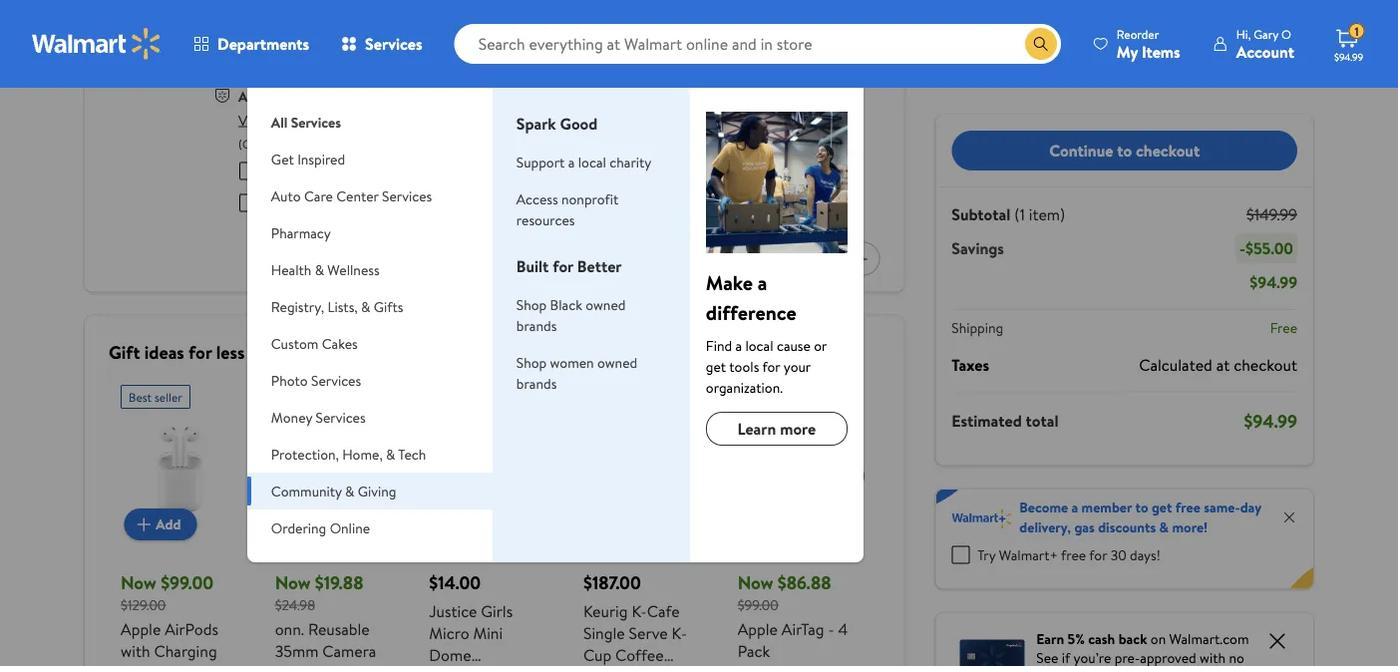 Task type: describe. For each thing, give the bounding box(es) containing it.
decrease quantity sony wh-ch720n-noise canceling wireless bluetooth headphones- black, current quantity 1 image
[[769, 251, 785, 267]]

$19.88
[[315, 570, 364, 595]]

back
[[1119, 629, 1148, 648]]

continue to checkout button
[[952, 131, 1298, 171]]

now $99.00 group
[[121, 377, 239, 666]]

community & giving button
[[247, 473, 493, 510]]

serve
[[629, 622, 668, 644]]

year for 3-
[[281, 161, 307, 181]]

now $86.88 group
[[738, 377, 856, 666]]

close walmart plus section image
[[1282, 509, 1298, 525]]

local inside make a difference find a local cause or get tools for your organization.
[[746, 336, 774, 355]]

allstate
[[436, 87, 483, 106]]

now for now $19.88
[[275, 570, 311, 595]]

$149.99 for $149.99 you save $55.00
[[836, 4, 880, 24]]

$14.00 group
[[429, 377, 548, 666]]

estimated
[[952, 410, 1022, 432]]

your
[[784, 357, 811, 376]]

now $19.88 group
[[275, 377, 393, 666]]

$187.00 group
[[584, 377, 702, 666]]

next slide for horizontalscrollerrecommendations list image
[[816, 452, 864, 500]]

$99.00 inside now $99.00 $129.00 apple airpods with charging case (2
[[161, 570, 214, 595]]

all
[[271, 112, 288, 132]]

capital one credit card image
[[960, 636, 1025, 666]]

case
[[121, 661, 154, 666]]

- inside now $86.88 $99.00 apple airtag - 4 pack
[[828, 618, 835, 639]]

pack
[[738, 639, 770, 661]]

option
[[292, 135, 326, 152]]

community & giving image
[[706, 112, 848, 253]]

shop women owned brands link
[[517, 353, 638, 393]]

$24.98
[[275, 595, 315, 615]]

1 vertical spatial $94.99
[[1250, 271, 1298, 293]]

health & wellness
[[271, 260, 380, 279]]

charging
[[154, 639, 217, 661]]

cash
[[1089, 629, 1116, 648]]

1 horizontal spatial k-
[[672, 622, 687, 644]]

add to cart image for $99.00
[[132, 512, 156, 536]]

built
[[517, 255, 549, 277]]

organization.
[[706, 378, 783, 397]]

remove
[[560, 249, 609, 268]]

30
[[1111, 545, 1127, 565]]

all services
[[271, 112, 341, 132]]

women
[[550, 353, 594, 372]]

2-Year plan - $8.00 checkbox
[[239, 194, 257, 212]]

add button for now $99.00
[[124, 508, 197, 540]]

built for better
[[517, 255, 622, 277]]

by
[[419, 87, 433, 106]]

a inside view details (only one option can be selected at a time.)
[[425, 135, 431, 152]]

free 30-day returns
[[240, 31, 360, 50]]

pharmacy button
[[247, 214, 493, 251]]

departments
[[217, 33, 309, 55]]

now $19.88 $24.98 onn. reusable 35mm camera with flash
[[275, 570, 376, 666]]

dismiss capital one banner image
[[1266, 629, 1290, 653]]

search icon image
[[1033, 36, 1049, 52]]

all services link
[[247, 88, 493, 141]]

maker,
[[584, 666, 630, 666]]

subtotal
[[952, 204, 1011, 225]]

0 horizontal spatial free
[[1062, 545, 1087, 565]]

0 horizontal spatial 1
[[818, 249, 823, 269]]

walmart plus image
[[952, 509, 1012, 529]]

community
[[271, 481, 342, 501]]

now $86.88 $99.00 apple airtag - 4 pack
[[738, 570, 848, 661]]

4
[[838, 618, 848, 639]]

apple for $86.88
[[738, 618, 778, 639]]

now $99.00 $129.00 apple airpods with charging case (2
[[121, 570, 218, 666]]

0 vertical spatial local
[[578, 152, 606, 172]]

-$55.00
[[1240, 237, 1294, 259]]

ideas
[[144, 340, 184, 365]]

add for justice
[[465, 514, 489, 534]]

owned for shop black owned brands
[[586, 295, 626, 314]]

for inside banner
[[1090, 545, 1108, 565]]

walmart.com
[[1170, 629, 1249, 648]]

departments button
[[178, 20, 325, 68]]

inspired
[[297, 149, 345, 169]]

photo services button
[[247, 362, 493, 399]]

items
[[1142, 40, 1181, 62]]

subtotal (1 item)
[[952, 204, 1066, 225]]

best for $19.88
[[283, 388, 306, 405]]

charity
[[610, 152, 652, 172]]

seller for justice
[[463, 388, 491, 405]]

add button inside $14.00 group
[[433, 508, 505, 540]]

$187.00 keurig k-cafe single serve k- cup coffee maker, la
[[584, 570, 687, 666]]

item)
[[1029, 204, 1066, 225]]

seller for $19.88
[[309, 388, 337, 405]]

view
[[238, 110, 268, 130]]

more
[[780, 418, 816, 440]]

support a local charity
[[517, 152, 652, 172]]

increase quantity sony wh-ch720n-noise canceling wireless bluetooth headphones- black, current quantity 1 image
[[855, 251, 871, 267]]

1 vertical spatial at
[[1217, 354, 1230, 376]]

3-year plan - $11.00
[[269, 161, 383, 181]]

services for money services
[[316, 408, 366, 427]]

view details button
[[238, 110, 310, 130]]

gifts
[[374, 297, 403, 316]]

now for now $99.00
[[121, 570, 156, 595]]

pharmacy
[[271, 223, 331, 242]]

0 vertical spatial 1
[[1355, 23, 1359, 40]]

or
[[814, 336, 827, 355]]

good
[[560, 113, 598, 135]]

access nonprofit resources link
[[517, 189, 619, 229]]

same-
[[1204, 498, 1241, 517]]

find
[[706, 336, 732, 355]]

plan for $11.00
[[310, 161, 335, 181]]

taxes
[[952, 354, 990, 376]]

& inside become a member to get free same-day delivery, gas discounts & more!
[[1160, 517, 1169, 537]]

save for later
[[648, 249, 729, 268]]

a for become
[[1072, 498, 1079, 517]]

free for free 30-day returns
[[240, 31, 268, 50]]

3-
[[269, 161, 281, 181]]

Walmart Site-Wide search field
[[455, 24, 1061, 64]]

tech
[[398, 444, 426, 464]]

hi, gary o account
[[1237, 25, 1295, 62]]

airpods
[[165, 618, 218, 639]]

walmart+
[[999, 545, 1058, 565]]

shop women owned brands
[[517, 353, 638, 393]]

camera
[[322, 639, 376, 661]]

coffee
[[616, 644, 664, 666]]

checkout for continue to checkout
[[1136, 139, 1200, 161]]

be
[[350, 135, 363, 152]]

auto
[[271, 186, 301, 206]]

shop for shop women owned brands
[[517, 353, 547, 372]]

$8.00
[[347, 193, 381, 212]]

add to cart image
[[441, 512, 465, 536]]

brands for women
[[517, 374, 557, 393]]

$55.00 inside $149.99 you save $55.00
[[844, 24, 880, 41]]

more!
[[1173, 517, 1208, 537]]

make a difference find a local cause or get tools for your organization.
[[706, 268, 827, 397]]

time.)
[[433, 135, 463, 152]]

ordering online
[[271, 518, 370, 538]]

protection,
[[271, 444, 339, 464]]

$149.99 for $149.99
[[1247, 204, 1298, 225]]

to inside become a member to get free same-day delivery, gas discounts & more!
[[1136, 498, 1149, 517]]

year for 2-
[[281, 193, 307, 212]]

member
[[1082, 498, 1132, 517]]

calculated
[[1139, 354, 1213, 376]]

become
[[1020, 498, 1069, 517]]

total
[[1026, 410, 1059, 432]]

shop black owned brands link
[[517, 295, 626, 335]]

& left gifts
[[361, 297, 370, 316]]

services for photo services
[[311, 371, 361, 390]]

with inside now $99.00 $129.00 apple airpods with charging case (2
[[121, 639, 150, 661]]

1 vertical spatial $55.00
[[1246, 237, 1294, 259]]

reorder my items
[[1117, 25, 1181, 62]]

resources
[[517, 210, 575, 229]]

3-Year plan - $11.00 checkbox
[[239, 162, 257, 180]]

brands for black
[[517, 316, 557, 335]]

crossbody,
[[429, 666, 506, 666]]



Task type: locate. For each thing, give the bounding box(es) containing it.
3 best seller from the left
[[437, 388, 491, 405]]

justice
[[429, 600, 477, 622]]

add up $129.00
[[156, 514, 181, 534]]

2 best seller from the left
[[283, 388, 337, 405]]

services up plan
[[365, 33, 423, 55]]

get down find
[[706, 357, 726, 376]]

get left more!
[[1152, 498, 1173, 517]]

1
[[1355, 23, 1359, 40], [818, 249, 823, 269]]

0 horizontal spatial add to cart image
[[132, 512, 156, 536]]

to inside button
[[1118, 139, 1132, 161]]

for inside make a difference find a local cause or get tools for your organization.
[[763, 357, 781, 376]]

shop
[[517, 295, 547, 314], [517, 353, 547, 372]]

$99.00 up airpods
[[161, 570, 214, 595]]

$149.99 up -$55.00
[[1247, 204, 1298, 225]]

community & giving
[[271, 481, 396, 501]]

a right the support
[[568, 152, 575, 172]]

0 vertical spatial owned
[[586, 295, 626, 314]]

0 horizontal spatial $99.00
[[161, 570, 214, 595]]

1 vertical spatial to
[[1136, 498, 1149, 517]]

add walmart protection plan by allstate
[[238, 87, 483, 106]]

best for justice
[[437, 388, 460, 405]]

seller inside now $19.88 group
[[309, 388, 337, 405]]

free down gas
[[1062, 545, 1087, 565]]

3 best from the left
[[437, 388, 460, 405]]

returns
[[316, 31, 360, 50]]

best seller for justice
[[437, 388, 491, 405]]

apple for $99.00
[[121, 618, 161, 639]]

get inspired button
[[247, 141, 493, 178]]

& inside 'dropdown button'
[[386, 444, 395, 464]]

0 horizontal spatial now
[[121, 570, 156, 595]]

brands down women
[[517, 374, 557, 393]]

1 horizontal spatial now
[[275, 570, 311, 595]]

1 plan from the top
[[310, 161, 335, 181]]

account
[[1237, 40, 1295, 62]]

apple inside now $99.00 $129.00 apple airpods with charging case (2
[[121, 618, 161, 639]]

1 best from the left
[[129, 388, 152, 405]]

1 horizontal spatial apple
[[738, 618, 778, 639]]

add for $99.00
[[156, 514, 181, 534]]

seller inside now $86.88 group
[[772, 388, 800, 405]]

money
[[271, 408, 312, 427]]

1 horizontal spatial $149.99
[[1247, 204, 1298, 225]]

delivery,
[[1020, 517, 1071, 537]]

2 seller from the left
[[309, 388, 337, 405]]

0 vertical spatial $94.99
[[1335, 50, 1364, 63]]

learn
[[738, 418, 776, 440]]

0 vertical spatial checkout
[[1136, 139, 1200, 161]]

shop for shop black owned brands
[[517, 295, 547, 314]]

4 best seller from the left
[[746, 388, 800, 405]]

1 horizontal spatial $55.00
[[1246, 237, 1294, 259]]

3 add button from the left
[[433, 508, 505, 540]]

seller for $99.00
[[155, 388, 182, 405]]

gift
[[109, 340, 140, 365]]

$149.99 up save
[[836, 4, 880, 24]]

shipping
[[952, 318, 1004, 338]]

get inside make a difference find a local cause or get tools for your organization.
[[706, 357, 726, 376]]

1 vertical spatial free
[[1062, 545, 1087, 565]]

day left close walmart plus section icon
[[1241, 498, 1262, 517]]

add
[[238, 87, 263, 106], [156, 514, 181, 534], [310, 514, 335, 534], [465, 514, 489, 534]]

with down $129.00
[[121, 639, 150, 661]]

2 now from the left
[[275, 570, 311, 595]]

owned right women
[[598, 353, 638, 372]]

best inside now $86.88 group
[[746, 388, 769, 405]]

apple down $129.00
[[121, 618, 161, 639]]

1 vertical spatial free
[[1271, 318, 1298, 338]]

4 seller from the left
[[772, 388, 800, 405]]

k- right serve
[[672, 622, 687, 644]]

$94.99 down calculated at checkout
[[1244, 409, 1298, 433]]

lists,
[[328, 297, 358, 316]]

0 horizontal spatial free
[[240, 31, 268, 50]]

1 apple from the left
[[121, 618, 161, 639]]

plan up care
[[310, 161, 335, 181]]

to right continue
[[1118, 139, 1132, 161]]

free inside become a member to get free same-day delivery, gas discounts & more!
[[1176, 498, 1201, 517]]

custom cakes button
[[247, 325, 493, 362]]

shop left women
[[517, 353, 547, 372]]

0 vertical spatial to
[[1118, 139, 1132, 161]]

best up learn
[[746, 388, 769, 405]]

$149.99 inside $149.99 you save $55.00
[[836, 4, 880, 24]]

1 shop from the top
[[517, 295, 547, 314]]

add to cart image inside now $19.88 group
[[286, 512, 310, 536]]

black
[[550, 295, 583, 314]]

best for $86.88
[[746, 388, 769, 405]]

a for make
[[758, 268, 768, 296]]

add for $19.88
[[310, 514, 335, 534]]

seller for $86.88
[[772, 388, 800, 405]]

1 horizontal spatial get
[[1152, 498, 1173, 517]]

1 best seller from the left
[[129, 388, 182, 405]]

flash
[[308, 661, 344, 666]]

0 horizontal spatial with
[[121, 639, 150, 661]]

services inside dropdown button
[[316, 408, 366, 427]]

free
[[240, 31, 268, 50], [1271, 318, 1298, 338]]

plan for $8.00
[[310, 193, 335, 212]]

free left 30-
[[240, 31, 268, 50]]

best seller inside now $86.88 group
[[746, 388, 800, 405]]

cause
[[777, 336, 811, 355]]

plan down 3-year plan - $11.00
[[310, 193, 335, 212]]

a inside become a member to get free same-day delivery, gas discounts & more!
[[1072, 498, 1079, 517]]

photo
[[271, 371, 308, 390]]

get inspired
[[271, 149, 345, 169]]

learn more
[[738, 418, 816, 440]]

at right "calculated"
[[1217, 354, 1230, 376]]

2 apple from the left
[[738, 618, 778, 639]]

at inside view details (only one option can be selected at a time.)
[[412, 135, 422, 152]]

1 vertical spatial get
[[1152, 498, 1173, 517]]

2 horizontal spatial now
[[738, 570, 774, 595]]

apple left airtag
[[738, 618, 778, 639]]

$149.99 you save $55.00
[[800, 4, 880, 41]]

(only
[[238, 135, 267, 152]]

walmart
[[267, 87, 318, 106]]

banner containing become a member to get free same-day delivery, gas discounts & more!
[[936, 489, 1314, 589]]

now inside now $99.00 $129.00 apple airpods with charging case (2
[[121, 570, 156, 595]]

1 vertical spatial $149.99
[[1247, 204, 1298, 225]]

checkout
[[1136, 139, 1200, 161], [1234, 354, 1298, 376]]

best
[[129, 388, 152, 405], [283, 388, 306, 405], [437, 388, 460, 405], [746, 388, 769, 405]]

1 vertical spatial local
[[746, 336, 774, 355]]

walmart image
[[32, 28, 162, 60]]

apple inside now $86.88 $99.00 apple airtag - 4 pack
[[738, 618, 778, 639]]

add inside now $99.00 group
[[156, 514, 181, 534]]

0 horizontal spatial to
[[1118, 139, 1132, 161]]

free for free
[[1271, 318, 1298, 338]]

get inside become a member to get free same-day delivery, gas discounts & more!
[[1152, 498, 1173, 517]]

spark good
[[517, 113, 598, 135]]

brands inside shop black owned brands
[[517, 316, 557, 335]]

ordering online button
[[247, 510, 493, 547]]

girls
[[481, 600, 513, 622]]

year up auto in the top of the page
[[281, 161, 307, 181]]

add inside $14.00 group
[[465, 514, 489, 534]]

services for all services
[[291, 112, 341, 132]]

remove button
[[553, 243, 616, 275]]

for
[[679, 249, 697, 268], [553, 255, 574, 277], [189, 340, 212, 365], [763, 357, 781, 376], [1090, 545, 1108, 565]]

Try Walmart+ free for 30 days! checkbox
[[952, 546, 970, 564]]

services down cakes
[[311, 371, 361, 390]]

gary
[[1254, 25, 1279, 42]]

1 vertical spatial shop
[[517, 353, 547, 372]]

add down the community & giving
[[310, 514, 335, 534]]

on
[[1151, 629, 1166, 648]]

1 horizontal spatial local
[[746, 336, 774, 355]]

1 horizontal spatial free
[[1176, 498, 1201, 517]]

estimated total
[[952, 410, 1059, 432]]

best up money
[[283, 388, 306, 405]]

$94.99 right account
[[1335, 50, 1364, 63]]

& left tech
[[386, 444, 395, 464]]

1 add to cart image from the left
[[132, 512, 156, 536]]

checkout right continue
[[1136, 139, 1200, 161]]

0 horizontal spatial $55.00
[[844, 24, 880, 41]]

add button down community
[[278, 508, 351, 540]]

& right health
[[315, 260, 324, 279]]

add to cart image down community
[[286, 512, 310, 536]]

later
[[701, 249, 729, 268]]

now for now $86.88
[[738, 570, 774, 595]]

services up protection, home, & tech
[[316, 408, 366, 427]]

& left giving
[[345, 481, 355, 501]]

protection
[[321, 87, 386, 106]]

spark
[[517, 113, 556, 135]]

one
[[270, 135, 290, 152]]

dome
[[429, 644, 472, 666]]

1 vertical spatial owned
[[598, 353, 638, 372]]

$94.99 down -$55.00
[[1250, 271, 1298, 293]]

k- right keurig
[[632, 600, 647, 622]]

0 vertical spatial $149.99
[[836, 4, 880, 24]]

giving
[[358, 481, 396, 501]]

1 vertical spatial checkout
[[1234, 354, 1298, 376]]

$129.00
[[121, 595, 166, 615]]

at right selected
[[412, 135, 422, 152]]

1 horizontal spatial with
[[275, 661, 305, 666]]

add to cart image up $129.00
[[132, 512, 156, 536]]

1 horizontal spatial $99.00
[[738, 595, 779, 615]]

seller inside $14.00 group
[[463, 388, 491, 405]]

0 horizontal spatial day
[[292, 31, 313, 50]]

best seller inside now $19.88 group
[[283, 388, 337, 405]]

now inside now $19.88 $24.98 onn. reusable 35mm camera with flash
[[275, 570, 311, 595]]

protection, home, & tech button
[[247, 436, 493, 473]]

with inside now $19.88 $24.98 onn. reusable 35mm camera with flash
[[275, 661, 305, 666]]

gift ideas for less
[[109, 340, 245, 365]]

services up the option at the left
[[291, 112, 341, 132]]

$11.00
[[347, 161, 383, 181]]

wellness
[[328, 260, 380, 279]]

with down onn.
[[275, 661, 305, 666]]

for left less in the left of the page
[[189, 340, 212, 365]]

$187.00
[[584, 570, 641, 595]]

1 horizontal spatial free
[[1271, 318, 1298, 338]]

0 vertical spatial get
[[706, 357, 726, 376]]

learn more link
[[706, 412, 848, 446]]

2 vertical spatial $94.99
[[1244, 409, 1298, 433]]

4 best from the left
[[746, 388, 769, 405]]

0 vertical spatial at
[[412, 135, 422, 152]]

1 horizontal spatial add button
[[278, 508, 351, 540]]

free up calculated at checkout
[[1271, 318, 1298, 338]]

brands inside shop women owned brands
[[517, 374, 557, 393]]

gas
[[1075, 517, 1095, 537]]

2 add to cart image from the left
[[286, 512, 310, 536]]

a right become
[[1072, 498, 1079, 517]]

can
[[329, 135, 347, 152]]

add button for now $19.88
[[278, 508, 351, 540]]

a left time.)
[[425, 135, 431, 152]]

0 horizontal spatial add button
[[124, 508, 197, 540]]

for left 30
[[1090, 545, 1108, 565]]

best seller for $86.88
[[746, 388, 800, 405]]

brands
[[517, 316, 557, 335], [517, 374, 557, 393]]

online
[[330, 518, 370, 538]]

owned inside shop black owned brands
[[586, 295, 626, 314]]

a for support
[[568, 152, 575, 172]]

shop inside shop black owned brands
[[517, 295, 547, 314]]

1 right decrease quantity sony wh-ch720n-noise canceling wireless bluetooth headphones- black, current quantity 1 'icon'
[[818, 249, 823, 269]]

best seller inside $14.00 group
[[437, 388, 491, 405]]

mini
[[473, 622, 503, 644]]

local
[[578, 152, 606, 172], [746, 336, 774, 355]]

add button up $129.00
[[124, 508, 197, 540]]

& left more!
[[1160, 517, 1169, 537]]

$99.00 up pack
[[738, 595, 779, 615]]

for inside button
[[679, 249, 697, 268]]

services right $8.00
[[382, 186, 432, 206]]

now up case
[[121, 570, 156, 595]]

add to cart image inside now $99.00 group
[[132, 512, 156, 536]]

registry, lists, & gifts
[[271, 297, 403, 316]]

local up nonprofit
[[578, 152, 606, 172]]

2 plan from the top
[[310, 193, 335, 212]]

1 horizontal spatial at
[[1217, 354, 1230, 376]]

1 horizontal spatial add to cart image
[[286, 512, 310, 536]]

$55.00
[[844, 24, 880, 41], [1246, 237, 1294, 259]]

add to cart image for $19.88
[[286, 512, 310, 536]]

earn
[[1037, 629, 1065, 648]]

0 vertical spatial free
[[240, 31, 268, 50]]

1 vertical spatial brands
[[517, 374, 557, 393]]

$14.00 justice girls micro mini dome crossbody, p
[[429, 570, 539, 666]]

1 vertical spatial plan
[[310, 193, 335, 212]]

add up view
[[238, 87, 263, 106]]

owned for shop women owned brands
[[598, 353, 638, 372]]

1 vertical spatial day
[[1241, 498, 1262, 517]]

discounts
[[1099, 517, 1156, 537]]

1 add button from the left
[[124, 508, 197, 540]]

selected
[[366, 135, 409, 152]]

you
[[800, 27, 815, 40]]

best seller for $19.88
[[283, 388, 337, 405]]

brands down black
[[517, 316, 557, 335]]

3 now from the left
[[738, 570, 774, 595]]

0 horizontal spatial checkout
[[1136, 139, 1200, 161]]

for right "save"
[[679, 249, 697, 268]]

2 add button from the left
[[278, 508, 351, 540]]

best seller for $99.00
[[129, 388, 182, 405]]

make
[[706, 268, 753, 296]]

now left $86.88
[[738, 570, 774, 595]]

2 best from the left
[[283, 388, 306, 405]]

0 vertical spatial $55.00
[[844, 24, 880, 41]]

free left the 'same-'
[[1176, 498, 1201, 517]]

cup
[[584, 644, 612, 666]]

0 horizontal spatial get
[[706, 357, 726, 376]]

1 seller from the left
[[155, 388, 182, 405]]

$99.00 inside now $86.88 $99.00 apple airtag - 4 pack
[[738, 595, 779, 615]]

0 vertical spatial year
[[281, 161, 307, 181]]

3 seller from the left
[[463, 388, 491, 405]]

1 right o at the right
[[1355, 23, 1359, 40]]

2 shop from the top
[[517, 353, 547, 372]]

access nonprofit resources
[[517, 189, 619, 229]]

0 vertical spatial shop
[[517, 295, 547, 314]]

2 year from the top
[[281, 193, 307, 212]]

banner
[[936, 489, 1314, 589]]

1 horizontal spatial to
[[1136, 498, 1149, 517]]

add button
[[124, 508, 197, 540], [278, 508, 351, 540], [433, 508, 505, 540]]

day
[[292, 31, 313, 50], [1241, 498, 1262, 517]]

single
[[584, 622, 625, 644]]

a right find
[[736, 336, 742, 355]]

1 horizontal spatial day
[[1241, 498, 1262, 517]]

5%
[[1068, 629, 1085, 648]]

shop left black
[[517, 295, 547, 314]]

owned down better
[[586, 295, 626, 314]]

best down the custom cakes dropdown button
[[437, 388, 460, 405]]

add button inside now $19.88 group
[[278, 508, 351, 540]]

add inside now $19.88 group
[[310, 514, 335, 534]]

to
[[1118, 139, 1132, 161], [1136, 498, 1149, 517]]

my
[[1117, 40, 1138, 62]]

0 horizontal spatial k-
[[632, 600, 647, 622]]

0 horizontal spatial local
[[578, 152, 606, 172]]

0 horizontal spatial apple
[[121, 618, 161, 639]]

now inside now $86.88 $99.00 apple airtag - 4 pack
[[738, 570, 774, 595]]

micro
[[429, 622, 469, 644]]

add button up $14.00
[[433, 508, 505, 540]]

best inside $14.00 group
[[437, 388, 460, 405]]

shop inside shop women owned brands
[[517, 353, 547, 372]]

for right built at the top
[[553, 255, 574, 277]]

reusable
[[308, 618, 370, 639]]

local up tools
[[746, 336, 774, 355]]

seller inside now $99.00 group
[[155, 388, 182, 405]]

for left your
[[763, 357, 781, 376]]

0 vertical spatial day
[[292, 31, 313, 50]]

1 horizontal spatial 1
[[1355, 23, 1359, 40]]

1 brands from the top
[[517, 316, 557, 335]]

0 horizontal spatial $149.99
[[836, 4, 880, 24]]

add up $14.00
[[465, 514, 489, 534]]

day left returns
[[292, 31, 313, 50]]

a up difference
[[758, 268, 768, 296]]

checkout right "calculated"
[[1234, 354, 1298, 376]]

day inside become a member to get free same-day delivery, gas discounts & more!
[[1241, 498, 1262, 517]]

1 vertical spatial year
[[281, 193, 307, 212]]

1 now from the left
[[121, 570, 156, 595]]

best for $99.00
[[129, 388, 152, 405]]

best seller inside now $99.00 group
[[129, 388, 182, 405]]

0 vertical spatial plan
[[310, 161, 335, 181]]

Search search field
[[455, 24, 1061, 64]]

0 vertical spatial brands
[[517, 316, 557, 335]]

ordering
[[271, 518, 326, 538]]

to right member
[[1136, 498, 1149, 517]]

hi,
[[1237, 25, 1251, 42]]

2-
[[269, 193, 281, 212]]

2 brands from the top
[[517, 374, 557, 393]]

1 horizontal spatial checkout
[[1234, 354, 1298, 376]]

0 horizontal spatial at
[[412, 135, 422, 152]]

add button inside now $99.00 group
[[124, 508, 197, 540]]

& inside "dropdown button"
[[315, 260, 324, 279]]

continue to checkout
[[1050, 139, 1200, 161]]

0 vertical spatial free
[[1176, 498, 1201, 517]]

1 vertical spatial 1
[[818, 249, 823, 269]]

owned inside shop women owned brands
[[598, 353, 638, 372]]

checkout for calculated at checkout
[[1234, 354, 1298, 376]]

add to cart image
[[132, 512, 156, 536], [286, 512, 310, 536]]

2 horizontal spatial add button
[[433, 508, 505, 540]]

best down gift
[[129, 388, 152, 405]]

best inside now $99.00 group
[[129, 388, 152, 405]]

year up the pharmacy
[[281, 193, 307, 212]]

best inside now $19.88 group
[[283, 388, 306, 405]]

checkout inside continue to checkout button
[[1136, 139, 1200, 161]]

now up onn.
[[275, 570, 311, 595]]

1 year from the top
[[281, 161, 307, 181]]

sony wh-ch720n-noise canceling wireless bluetooth headphones- black, with add-on services, 1 in cart image
[[109, 0, 205, 72]]

$99.00
[[161, 570, 214, 595], [738, 595, 779, 615]]



Task type: vqa. For each thing, say whether or not it's contained in the screenshot.
24
no



